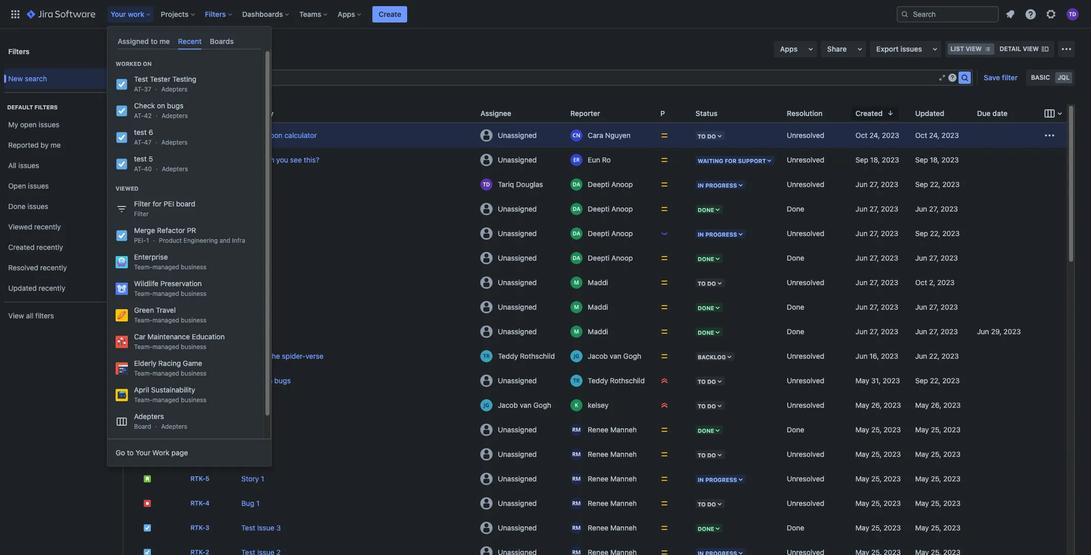 Task type: describe. For each thing, give the bounding box(es) containing it.
1 horizontal spatial see
[[290, 156, 302, 164]]

1 vertical spatial teddy rothschild
[[588, 377, 645, 385]]

row containing story 1
[[139, 467, 1068, 492]]

list
[[951, 45, 965, 53]]

row containing test issue 3
[[139, 517, 1068, 541]]

viewed for viewed recently
[[8, 222, 32, 231]]

chevron down icon image
[[1055, 108, 1067, 120]]

created for created
[[856, 109, 883, 117]]

1 horizontal spatial 3
[[277, 524, 281, 533]]

help image
[[1025, 8, 1038, 20]]

rtk- for bug
[[191, 500, 206, 508]]

row containing bug 2
[[139, 418, 1068, 443]]

unresolved for bug 1
[[788, 500, 825, 508]]

build carbon calculator
[[242, 131, 317, 140]]

0 vertical spatial at-47
[[134, 139, 152, 147]]

7 unassigned from the top
[[498, 303, 537, 312]]

anoop for test 6
[[612, 229, 633, 238]]

at-45
[[191, 279, 209, 287]]

to for me
[[151, 37, 158, 46]]

share button
[[822, 41, 867, 57]]

enterprise
[[134, 253, 168, 262]]

medium image for 11th row from the bottom
[[661, 304, 669, 312]]

engineering
[[184, 237, 218, 245]]

open pluggable items dropdown image
[[805, 43, 818, 55]]

2 18, from the left
[[931, 156, 940, 164]]

subtask image
[[143, 254, 152, 263]]

tab list containing assigned to me
[[114, 33, 265, 50]]

teams button
[[296, 6, 332, 22]]

4 deepti from the top
[[588, 254, 610, 263]]

22, for see into the spider-verse
[[930, 352, 940, 361]]

1 vertical spatial van
[[520, 401, 532, 410]]

board
[[134, 423, 151, 431]]

eun
[[588, 156, 601, 164]]

drag column image for created
[[852, 107, 864, 120]]

dashboards
[[242, 9, 283, 18]]

done for row containing test issue 3
[[788, 524, 805, 533]]

tester
[[150, 75, 171, 84]]

bug for bug 2
[[242, 426, 255, 435]]

green
[[134, 306, 154, 315]]

bug 2 link
[[242, 426, 261, 435]]

1 vertical spatial jacob van gogh
[[498, 401, 552, 410]]

maddi for at-45
[[588, 278, 609, 287]]

updated for updated
[[916, 109, 945, 117]]

epic image
[[143, 279, 152, 287]]

row containing test 7
[[139, 197, 1068, 222]]

filters button
[[202, 6, 236, 22]]

sort in ascending order image for due date
[[1013, 109, 1021, 117]]

story image
[[143, 451, 152, 459]]

at-46
[[191, 255, 209, 262]]

31,
[[872, 377, 881, 385]]

your work
[[111, 9, 144, 18]]

merge
[[134, 226, 155, 235]]

team- inside elderly racing game team-managed business
[[134, 370, 153, 378]]

jun 22, 2023
[[916, 352, 960, 361]]

renee for bug 2
[[588, 426, 609, 435]]

wildlife preservation team-managed business
[[134, 280, 207, 298]]

2 renee manneh from the top
[[588, 450, 637, 459]]

drag column image for status
[[692, 107, 704, 120]]

bug 1 link
[[242, 500, 260, 508]]

oct for oct 24, 2023
[[916, 131, 928, 140]]

sep for test 6
[[916, 229, 929, 238]]

sep for test - can you see this?
[[916, 156, 929, 164]]

sort in ascending order image inside summary button
[[278, 109, 286, 117]]

0 vertical spatial rothschild
[[520, 352, 555, 361]]

unassigned for bug 2
[[498, 426, 537, 435]]

at-45 link
[[191, 279, 209, 287]]

test for test tester testing
[[134, 75, 148, 84]]

medium image for row containing test - can you see this?
[[661, 156, 669, 164]]

test for test issue 3
[[242, 524, 255, 533]]

view all filters link
[[4, 306, 119, 327]]

deepti for 8
[[588, 180, 610, 189]]

sep 22, 2023 for test 6
[[916, 229, 960, 238]]

row containing test 8
[[139, 173, 1068, 197]]

2 oct 24, 2023 from the left
[[916, 131, 960, 140]]

9 unresolved from the top
[[788, 450, 825, 459]]

recently for updated recently
[[39, 284, 65, 293]]

sorted in descending order image
[[887, 109, 896, 117]]

1 may 26, 2023 from the left
[[856, 401, 902, 410]]

sep 22, 2023 for check on bugs
[[916, 377, 960, 385]]

car maintenance education team-managed business
[[134, 333, 225, 351]]

view
[[8, 312, 24, 320]]

story 1 link
[[242, 475, 264, 484]]

apps button
[[775, 41, 818, 57]]

rtk- for test
[[191, 525, 206, 533]]

all issues link
[[4, 156, 119, 176]]

test 5
[[134, 155, 153, 163]]

all issues
[[8, 161, 39, 170]]

and
[[220, 237, 230, 245]]

done issues
[[8, 202, 48, 211]]

board
[[176, 200, 195, 208]]

story image
[[143, 476, 152, 484]]

at-47 inside row
[[191, 230, 209, 238]]

2,
[[930, 278, 936, 287]]

resolution button
[[783, 106, 840, 121]]

tariq douglas
[[498, 180, 543, 189]]

unassigned for test - can you see this?
[[498, 156, 537, 164]]

your profile and settings image
[[1067, 8, 1080, 20]]

on inside issues element
[[264, 377, 273, 385]]

0 vertical spatial at-42
[[134, 112, 152, 120]]

0 vertical spatial 47
[[144, 139, 152, 147]]

summary button
[[237, 106, 290, 121]]

email request image
[[143, 156, 152, 164]]

task image for test 7
[[143, 205, 152, 213]]

projects button
[[158, 6, 199, 22]]

appswitcher icon image
[[9, 8, 22, 20]]

managed inside the car maintenance education team-managed business
[[153, 344, 179, 351]]

6 unassigned from the top
[[498, 278, 537, 287]]

carbon
[[260, 131, 283, 140]]

0 vertical spatial teddy rothschild
[[498, 352, 555, 361]]

highest image
[[661, 402, 669, 410]]

issues
[[139, 42, 173, 56]]

37
[[144, 86, 151, 93]]

pei-1
[[134, 237, 149, 245]]

filters inside 'view all filters' link
[[35, 312, 54, 320]]

reporter
[[571, 109, 601, 117]]

adepters right type
[[162, 112, 188, 120]]

my
[[8, 120, 18, 129]]

at-42 link
[[191, 378, 209, 385]]

cara nguyen
[[588, 131, 631, 140]]

managed inside wildlife preservation team-managed business
[[153, 290, 179, 298]]

p
[[661, 109, 665, 117]]

3 task image from the top
[[143, 402, 152, 410]]

unresolved for see into the spider-verse
[[788, 352, 825, 361]]

2 26, from the left
[[932, 401, 942, 410]]

2 sep 18, 2023 from the left
[[916, 156, 960, 164]]

task image for card
[[143, 328, 152, 336]]

1 filter from the top
[[134, 200, 151, 208]]

green travel team-managed business
[[134, 306, 207, 325]]

by
[[41, 141, 49, 149]]

your inside dropdown button
[[111, 9, 126, 18]]

task image for check
[[143, 377, 152, 385]]

assigned to me
[[118, 37, 170, 46]]

work
[[128, 9, 144, 18]]

test - can you see this?
[[242, 156, 320, 164]]

manneh for test issue 3
[[611, 524, 637, 533]]

export
[[877, 45, 899, 53]]

highest image
[[661, 377, 669, 385]]

issues for all issues
[[18, 161, 39, 170]]

type button
[[139, 106, 176, 121]]

2 may 26, 2023 from the left
[[916, 401, 961, 410]]

medium image for row containing bug 2
[[661, 426, 669, 435]]

subtask image
[[143, 304, 152, 312]]

1 vertical spatial see
[[242, 352, 253, 361]]

at-42 inside row
[[191, 378, 209, 385]]

renee manneh for bug 1
[[588, 500, 637, 508]]

1 vertical spatial gogh
[[534, 401, 552, 410]]

5 unresolved from the top
[[788, 278, 825, 287]]

apps inside button
[[781, 45, 798, 53]]

4 deepti anoop from the top
[[588, 254, 633, 263]]

apps button
[[335, 6, 366, 22]]

1 horizontal spatial gogh
[[624, 352, 642, 361]]

medium image for fifth row from the bottom of the issues element
[[661, 451, 669, 459]]

apps inside popup button
[[338, 9, 355, 18]]

viewed recently
[[8, 222, 61, 231]]

done for 13th row from the bottom
[[788, 254, 805, 263]]

11 unassigned from the top
[[498, 450, 537, 459]]

editor image
[[939, 74, 947, 82]]

bug for bug 1
[[242, 500, 255, 508]]

1 18, from the left
[[871, 156, 881, 164]]

view for detail view
[[1024, 45, 1040, 53]]

maintenance
[[148, 333, 190, 342]]

bug 1
[[242, 500, 260, 508]]

0 vertical spatial check
[[134, 101, 155, 110]]

unresolved for test - can you see this?
[[788, 156, 825, 164]]

8 unresolved from the top
[[788, 401, 825, 410]]

new search link
[[4, 69, 119, 89]]

testing
[[173, 75, 197, 84]]

maddi for at-43
[[588, 328, 609, 336]]

0 horizontal spatial teddy
[[498, 352, 519, 361]]

1 horizontal spatial rothschild
[[610, 377, 645, 385]]

5 for rtk-5
[[205, 476, 209, 483]]

share
[[828, 45, 847, 53]]

business inside elderly racing game team-managed business
[[181, 370, 207, 378]]

6 row from the top
[[139, 246, 1068, 271]]

updated button
[[912, 106, 962, 121]]

verse
[[306, 352, 324, 361]]

1 horizontal spatial van
[[610, 352, 622, 361]]

managed inside enterprise team-managed business
[[153, 264, 179, 271]]

medium image for build carbon calculator
[[661, 132, 669, 140]]

1 for story 1
[[261, 475, 264, 484]]

pr
[[187, 226, 196, 235]]

unassigned for test 7
[[498, 205, 537, 213]]

bug image for bug 1
[[143, 500, 152, 508]]

product engineering and infra
[[159, 237, 245, 245]]

search
[[25, 74, 47, 83]]

sep 22, 2023 for test 8
[[916, 180, 960, 189]]

1 vertical spatial jacob
[[498, 401, 518, 410]]

18 row from the top
[[139, 541, 1068, 556]]

create button
[[373, 6, 408, 22]]

build
[[242, 131, 258, 140]]

go to your work page link
[[108, 443, 271, 464]]

22, for test 8
[[931, 180, 941, 189]]

my open issues link
[[4, 115, 119, 135]]

unassigned for test 6
[[498, 229, 537, 238]]

done issues link
[[4, 197, 119, 217]]

card
[[242, 328, 256, 336]]

renee manneh for test issue 3
[[588, 524, 637, 533]]

0 horizontal spatial 3
[[205, 525, 210, 533]]

test up at-40
[[134, 155, 147, 163]]

2 renee from the top
[[588, 450, 609, 459]]

adepters up page
[[161, 423, 187, 431]]

1 for bug 1
[[256, 500, 260, 508]]

all
[[8, 161, 16, 170]]

row containing jacob van gogh
[[139, 394, 1068, 418]]

new
[[8, 74, 23, 83]]

sep for test 8
[[916, 180, 929, 189]]

5 for test 5
[[149, 155, 153, 163]]

open export issues dropdown image
[[930, 43, 942, 55]]

cara
[[588, 131, 604, 140]]

drag column image for p
[[657, 107, 669, 120]]

7 row from the top
[[139, 271, 1068, 295]]

managed inside 'green travel team-managed business'
[[153, 317, 179, 325]]

medium image for row containing see into the spider-verse
[[661, 353, 669, 361]]

637
[[214, 402, 226, 410]]

deepti anoop for 7
[[588, 205, 633, 213]]

dashboards button
[[239, 6, 293, 22]]

adepters up board
[[134, 413, 164, 421]]

low image
[[661, 230, 669, 238]]

4 anoop from the top
[[612, 254, 633, 263]]

check inside row
[[242, 377, 262, 385]]

summary
[[242, 109, 274, 117]]

business inside wildlife preservation team-managed business
[[181, 290, 207, 298]]

created button
[[852, 106, 900, 121]]

0 vertical spatial jacob van gogh
[[588, 352, 642, 361]]

row containing see into the spider-verse
[[139, 345, 1068, 369]]

team- inside enterprise team-managed business
[[134, 264, 153, 271]]

adepters down test tester testing
[[161, 86, 188, 93]]

47 inside issues element
[[201, 230, 209, 238]]

default
[[7, 104, 33, 111]]

ro
[[603, 156, 611, 164]]

0 horizontal spatial 42
[[144, 112, 152, 120]]

0 vertical spatial 6
[[149, 128, 153, 137]]

2 24, from the left
[[930, 131, 940, 140]]

1 oct 24, 2023 from the left
[[856, 131, 900, 140]]

0 vertical spatial test 6
[[134, 128, 153, 137]]

22, for test 6
[[931, 229, 941, 238]]

open
[[20, 120, 37, 129]]

me for reported by me
[[51, 141, 61, 149]]

medium image for test 7
[[661, 205, 669, 213]]

sort in ascending order image for assignee
[[516, 109, 524, 117]]

1 horizontal spatial teddy
[[588, 377, 609, 385]]

test issue 3
[[242, 524, 281, 533]]

2 maddi from the top
[[588, 303, 609, 312]]

managed inside elderly racing game team-managed business
[[153, 370, 179, 378]]



Task type: locate. For each thing, give the bounding box(es) containing it.
drag column image for updated
[[912, 107, 924, 120]]

rtk- down rtk-5
[[191, 500, 206, 508]]

42 up sub task image
[[144, 112, 152, 120]]

0 vertical spatial bug
[[242, 426, 255, 435]]

3 task image from the top
[[143, 377, 152, 385]]

filters inside dropdown button
[[205, 9, 226, 18]]

created up resolved
[[8, 243, 35, 252]]

0 horizontal spatial viewed
[[8, 222, 32, 231]]

0 vertical spatial rtk-
[[191, 476, 206, 483]]

managed down travel
[[153, 317, 179, 325]]

renee manneh
[[588, 426, 637, 435], [588, 450, 637, 459], [588, 475, 637, 484], [588, 500, 637, 508], [588, 524, 637, 533]]

drag column image for due date
[[974, 107, 986, 120]]

business down the 'at-45' "link" in the left bottom of the page
[[181, 290, 207, 298]]

row containing check on bugs
[[139, 369, 1068, 394]]

your left the work
[[111, 9, 126, 18]]

wildlife
[[134, 280, 159, 288]]

2 filter from the top
[[134, 210, 149, 218]]

bug down "story"
[[242, 500, 255, 508]]

view all filters
[[8, 312, 54, 320]]

48
[[201, 205, 209, 213]]

12 unassigned from the top
[[498, 475, 537, 484]]

test up at-37
[[134, 75, 148, 84]]

renee for bug 1
[[588, 500, 609, 508]]

updated inside default filters group
[[8, 284, 37, 293]]

Search field
[[897, 6, 1000, 22]]

4 drag column image from the left
[[852, 107, 864, 120]]

0 horizontal spatial 5
[[149, 155, 153, 163]]

43
[[201, 328, 209, 336]]

bug image
[[143, 426, 152, 435], [143, 500, 152, 508]]

unassigned for card 1
[[498, 328, 537, 336]]

40
[[144, 165, 152, 173]]

sort in ascending order image
[[278, 109, 286, 117], [670, 109, 678, 117]]

sep 22, 2023
[[916, 180, 960, 189], [916, 229, 960, 238], [916, 377, 960, 385]]

filters right all
[[35, 312, 54, 320]]

0 horizontal spatial may 26, 2023
[[856, 401, 902, 410]]

drag column image inside due date button
[[974, 107, 986, 120]]

18, down "created" button
[[871, 156, 881, 164]]

assignee
[[481, 109, 512, 117]]

1 team- from the top
[[134, 264, 153, 271]]

managed inside april sustainability team-managed business
[[153, 397, 179, 405]]

recently for resolved recently
[[40, 263, 67, 272]]

5 managed from the top
[[153, 370, 179, 378]]

2 medium image from the top
[[661, 181, 669, 189]]

elderly racing game team-managed business
[[134, 359, 207, 378]]

apps right teams popup button on the left top of the page
[[338, 9, 355, 18]]

6 managed from the top
[[153, 397, 179, 405]]

3 row from the top
[[139, 173, 1068, 197]]

april
[[134, 386, 149, 395]]

resolved recently link
[[4, 258, 119, 278]]

3 down 4
[[205, 525, 210, 533]]

1 horizontal spatial on
[[264, 377, 273, 385]]

on down the
[[264, 377, 273, 385]]

business inside enterprise team-managed business
[[181, 264, 207, 271]]

oct left 2,
[[916, 278, 928, 287]]

22,
[[931, 180, 941, 189], [931, 229, 941, 238], [930, 352, 940, 361], [931, 377, 941, 385]]

drag column image inside resolution "button"
[[783, 107, 796, 120]]

5 medium image from the top
[[661, 279, 669, 287]]

check down into
[[242, 377, 262, 385]]

bugs
[[167, 101, 184, 110], [275, 377, 291, 385]]

at-43
[[191, 328, 209, 336]]

drag column image
[[657, 107, 669, 120], [692, 107, 704, 120], [783, 107, 796, 120], [852, 107, 864, 120], [912, 107, 924, 120]]

updated down the editor icon
[[916, 109, 945, 117]]

0 vertical spatial 42
[[144, 112, 152, 120]]

drag column image for assignee
[[477, 107, 489, 120]]

task image
[[143, 205, 152, 213], [143, 230, 152, 238], [143, 402, 152, 410], [143, 525, 152, 533], [143, 549, 152, 556]]

2 horizontal spatial drag column image
[[974, 107, 986, 120]]

6 right infra
[[256, 229, 261, 238]]

1 horizontal spatial jacob van gogh
[[588, 352, 642, 361]]

done
[[8, 202, 26, 211], [788, 205, 805, 213], [788, 254, 805, 263], [788, 303, 805, 312], [788, 328, 805, 336], [788, 426, 805, 435], [788, 524, 805, 533]]

1 vertical spatial apps
[[781, 45, 798, 53]]

row containing test 6
[[139, 222, 1068, 246]]

search image
[[902, 10, 910, 18]]

at-42 up sub task image
[[134, 112, 152, 120]]

1 horizontal spatial your
[[136, 449, 151, 458]]

0 vertical spatial to
[[151, 37, 158, 46]]

anoop for test 8
[[612, 180, 633, 189]]

unresolved for build carbon calculator
[[788, 131, 825, 140]]

1 anoop from the top
[[612, 180, 633, 189]]

2 task image from the top
[[143, 353, 152, 361]]

sort in ascending order image for reporter
[[605, 109, 613, 117]]

0 horizontal spatial rothschild
[[520, 352, 555, 361]]

done for 11th row from the bottom
[[788, 303, 805, 312]]

save filter button
[[978, 70, 1025, 86]]

1 horizontal spatial viewed
[[116, 185, 139, 192]]

issues right open
[[39, 120, 59, 129]]

test left 7
[[242, 205, 254, 213]]

sep for check on bugs
[[916, 377, 929, 385]]

1 vertical spatial filters
[[8, 47, 30, 56]]

task image
[[143, 328, 152, 336], [143, 353, 152, 361], [143, 377, 152, 385]]

1 vertical spatial viewed
[[8, 222, 32, 231]]

product
[[159, 237, 182, 245]]

test left -
[[242, 156, 255, 164]]

2 deepti from the top
[[588, 205, 610, 213]]

unresolved for story 1
[[788, 475, 825, 484]]

see left into
[[242, 352, 253, 361]]

45
[[201, 279, 209, 287]]

game
[[183, 359, 202, 368]]

14 row from the top
[[139, 443, 1068, 467]]

created inside created recently link
[[8, 243, 35, 252]]

viewed down at-40
[[116, 185, 139, 192]]

2 unresolved from the top
[[788, 156, 825, 164]]

8 medium image from the top
[[661, 525, 669, 533]]

10 row from the top
[[139, 345, 1068, 369]]

1 horizontal spatial 26,
[[932, 401, 942, 410]]

2 row from the top
[[139, 148, 1068, 173]]

15 row from the top
[[139, 467, 1068, 492]]

import and bulk change issues; go back to the old issue search image
[[1061, 43, 1074, 55]]

recent
[[178, 37, 202, 46]]

viewed for viewed
[[116, 185, 139, 192]]

1 vertical spatial task image
[[143, 353, 152, 361]]

4 manneh from the top
[[611, 500, 637, 508]]

1 view from the left
[[966, 45, 983, 53]]

6 inside row
[[256, 229, 261, 238]]

issues right open at the top left
[[28, 182, 49, 190]]

26, down 31,
[[872, 401, 882, 410]]

view right list on the top right
[[966, 45, 983, 53]]

task image down green
[[143, 328, 152, 336]]

1 horizontal spatial 24,
[[930, 131, 940, 140]]

1 for card 1
[[258, 328, 261, 336]]

medium image
[[661, 156, 669, 164], [661, 304, 669, 312], [661, 353, 669, 361], [661, 426, 669, 435], [661, 451, 669, 459], [661, 476, 669, 484], [661, 549, 669, 556]]

bug
[[242, 426, 255, 435], [242, 500, 255, 508]]

3 right issue
[[277, 524, 281, 533]]

renee for story 1
[[588, 475, 609, 484]]

1 horizontal spatial 47
[[201, 230, 209, 238]]

4 business from the top
[[181, 344, 207, 351]]

2 anoop from the top
[[612, 205, 633, 213]]

1 vertical spatial your
[[136, 449, 151, 458]]

at-47 up at-46
[[191, 230, 209, 238]]

1 business from the top
[[181, 264, 207, 271]]

me right by
[[51, 141, 61, 149]]

3 maddi from the top
[[588, 328, 609, 336]]

1 vertical spatial rtk-
[[191, 500, 206, 508]]

0 horizontal spatial at-47
[[134, 139, 152, 147]]

1 vertical spatial sep 22, 2023
[[916, 229, 960, 238]]

42 down the game
[[201, 378, 209, 385]]

team- inside wildlife preservation team-managed business
[[134, 290, 153, 298]]

0 horizontal spatial drag column image
[[477, 107, 489, 120]]

business
[[181, 264, 207, 271], [181, 290, 207, 298], [181, 317, 207, 325], [181, 344, 207, 351], [181, 370, 207, 378], [181, 397, 207, 405]]

done inside default filters group
[[8, 202, 26, 211]]

2 bug from the top
[[242, 500, 255, 508]]

6 down type
[[149, 128, 153, 137]]

5 manneh from the top
[[611, 524, 637, 533]]

2 horizontal spatial sort in ascending order image
[[1013, 109, 1021, 117]]

0 horizontal spatial van
[[520, 401, 532, 410]]

1 right card
[[258, 328, 261, 336]]

3 anoop from the top
[[612, 229, 633, 238]]

sort in ascending order image right 'assignee'
[[516, 109, 524, 117]]

test 7
[[242, 205, 260, 213]]

sort in ascending order image
[[516, 109, 524, 117], [605, 109, 613, 117], [1013, 109, 1021, 117]]

issue operations menu image for sep 18, 2023
[[1044, 154, 1057, 166]]

2 sort in ascending order image from the left
[[670, 109, 678, 117]]

pei
[[164, 200, 174, 208]]

0 horizontal spatial see
[[242, 352, 253, 361]]

adept-637
[[191, 402, 226, 410]]

1 vertical spatial rothschild
[[610, 377, 645, 385]]

list view
[[951, 45, 983, 53]]

at-47 link
[[191, 230, 209, 238]]

0 horizontal spatial filters
[[8, 47, 30, 56]]

6 business from the top
[[181, 397, 207, 405]]

oct 24, 2023 down updated 'button'
[[916, 131, 960, 140]]

rtk-4 link
[[191, 500, 210, 508]]

0 vertical spatial see
[[290, 156, 302, 164]]

1 drag column image from the left
[[477, 107, 489, 120]]

9 unassigned from the top
[[498, 377, 537, 385]]

1 vertical spatial bug
[[242, 500, 255, 508]]

me left recent
[[160, 37, 170, 46]]

0 vertical spatial updated
[[916, 109, 945, 117]]

3 sort in ascending order image from the left
[[1013, 109, 1021, 117]]

jira software image
[[27, 8, 95, 20], [27, 8, 95, 20]]

JQL query field
[[140, 71, 939, 85]]

team- inside the car maintenance education team-managed business
[[134, 344, 153, 351]]

may 25, 2023
[[856, 426, 902, 435], [916, 426, 961, 435], [856, 450, 902, 459], [916, 450, 961, 459], [856, 475, 902, 484], [916, 475, 961, 484], [856, 500, 902, 508], [916, 500, 961, 508], [856, 524, 902, 533], [916, 524, 961, 533]]

0 horizontal spatial bugs
[[167, 101, 184, 110]]

11 row from the top
[[139, 369, 1068, 394]]

1 horizontal spatial teddy rothschild
[[588, 377, 645, 385]]

medium image for test 8
[[661, 181, 669, 189]]

managed down maintenance
[[153, 344, 179, 351]]

0 horizontal spatial sep 18, 2023
[[856, 156, 900, 164]]

at-46 link
[[191, 255, 209, 262]]

1 vertical spatial created
[[8, 243, 35, 252]]

oct 24, 2023 down "created" button
[[856, 131, 900, 140]]

my open issues
[[8, 120, 59, 129]]

updated inside 'button'
[[916, 109, 945, 117]]

team- down elderly at the bottom of the page
[[134, 370, 153, 378]]

1 horizontal spatial sep 18, 2023
[[916, 156, 960, 164]]

enterprise team-managed business
[[134, 253, 207, 271]]

drag column image inside "p" button
[[657, 107, 669, 120]]

0 horizontal spatial test 6
[[134, 128, 153, 137]]

filters inside default filters group
[[35, 104, 58, 111]]

drag column image inside reporter button
[[567, 107, 579, 120]]

to right go
[[127, 449, 134, 458]]

1 vertical spatial updated
[[8, 284, 37, 293]]

row
[[139, 123, 1068, 148], [139, 148, 1068, 173], [139, 173, 1068, 197], [139, 197, 1068, 222], [139, 222, 1068, 246], [139, 246, 1068, 271], [139, 271, 1068, 295], [139, 295, 1068, 320], [139, 320, 1068, 345], [139, 345, 1068, 369], [139, 369, 1068, 394], [139, 394, 1068, 418], [139, 418, 1068, 443], [139, 443, 1068, 467], [139, 467, 1068, 492], [139, 492, 1068, 517], [139, 517, 1068, 541], [139, 541, 1068, 556]]

test left issue
[[242, 524, 255, 533]]

recently for viewed recently
[[34, 222, 61, 231]]

4 renee from the top
[[588, 500, 609, 508]]

updated for updated recently
[[8, 284, 37, 293]]

team- inside april sustainability team-managed business
[[134, 397, 153, 405]]

may 31, 2023
[[856, 377, 901, 385]]

47 right pr
[[201, 230, 209, 238]]

1 vertical spatial bug image
[[143, 500, 152, 508]]

5 medium image from the top
[[661, 451, 669, 459]]

1 row from the top
[[139, 123, 1068, 148]]

2 bug image from the top
[[143, 500, 152, 508]]

0 horizontal spatial sort in ascending order image
[[278, 109, 286, 117]]

see right you
[[290, 156, 302, 164]]

0 horizontal spatial on
[[157, 101, 165, 110]]

1 horizontal spatial view
[[1024, 45, 1040, 53]]

sort in ascending order image up cara nguyen at right
[[605, 109, 613, 117]]

notifications image
[[1005, 8, 1017, 20]]

0 vertical spatial jacob
[[588, 352, 608, 361]]

team- down green
[[134, 317, 153, 325]]

sort in ascending order image inside reporter button
[[605, 109, 613, 117]]

1 up test issue 3
[[256, 500, 260, 508]]

can
[[263, 156, 275, 164]]

check on bugs link
[[242, 377, 291, 385]]

view for list view
[[966, 45, 983, 53]]

rtk-4
[[191, 500, 210, 508]]

2 view from the left
[[1024, 45, 1040, 53]]

0 vertical spatial sep 22, 2023
[[916, 180, 960, 189]]

to inside "link"
[[127, 449, 134, 458]]

medium image for test issue 3
[[661, 525, 669, 533]]

0 vertical spatial test
[[134, 75, 148, 84]]

medium image
[[661, 132, 669, 140], [661, 181, 669, 189], [661, 205, 669, 213], [661, 254, 669, 263], [661, 279, 669, 287], [661, 328, 669, 336], [661, 500, 669, 508], [661, 525, 669, 533]]

settings image
[[1046, 8, 1058, 20]]

jacob
[[588, 352, 608, 361], [498, 401, 518, 410]]

on
[[157, 101, 165, 110], [264, 377, 273, 385]]

created for created recently
[[8, 243, 35, 252]]

1 horizontal spatial bugs
[[275, 377, 291, 385]]

1 right "story"
[[261, 475, 264, 484]]

16,
[[870, 352, 880, 361]]

test 7 link
[[242, 205, 260, 213]]

updated down resolved
[[8, 284, 37, 293]]

16 row from the top
[[139, 492, 1068, 517]]

test 6 down test 7
[[242, 229, 261, 238]]

13 unassigned from the top
[[498, 500, 537, 508]]

issue operations menu image for oct 24, 2023
[[1044, 130, 1057, 142]]

save filter
[[985, 73, 1019, 82]]

banner
[[0, 0, 1092, 29]]

1 issue operations menu image from the top
[[1044, 130, 1057, 142]]

24, down updated 'button'
[[930, 131, 940, 140]]

1 vertical spatial 47
[[201, 230, 209, 238]]

3 medium image from the top
[[661, 205, 669, 213]]

1 horizontal spatial sort in ascending order image
[[670, 109, 678, 117]]

managed up travel
[[153, 290, 179, 298]]

business inside the car maintenance education team-managed business
[[181, 344, 207, 351]]

bug image for bug 2
[[143, 426, 152, 435]]

0 horizontal spatial updated
[[8, 284, 37, 293]]

bug left 2
[[242, 426, 255, 435]]

sort in ascending order image right p
[[670, 109, 678, 117]]

detail view
[[1000, 45, 1040, 53]]

business down at-46 link
[[181, 264, 207, 271]]

26, down jun 22, 2023 at the right bottom
[[932, 401, 942, 410]]

at-48 link
[[191, 205, 209, 213]]

1 26, from the left
[[872, 401, 882, 410]]

3 managed from the top
[[153, 317, 179, 325]]

44
[[201, 304, 209, 311]]

resolution
[[788, 109, 823, 117]]

adept-
[[191, 402, 214, 410]]

0 vertical spatial on
[[157, 101, 165, 110]]

on down tester
[[157, 101, 165, 110]]

17 row from the top
[[139, 517, 1068, 541]]

team- inside 'green travel team-managed business'
[[134, 317, 153, 325]]

2 drag column image from the left
[[567, 107, 579, 120]]

0 horizontal spatial 6
[[149, 128, 153, 137]]

5 inside issues element
[[205, 476, 209, 483]]

46
[[201, 255, 209, 262]]

47 up test 5
[[144, 139, 152, 147]]

7
[[256, 205, 260, 213]]

1 sort in ascending order image from the left
[[278, 109, 286, 117]]

10 unassigned from the top
[[498, 426, 537, 435]]

task image for see
[[143, 353, 152, 361]]

unresolved for test 6
[[788, 229, 825, 238]]

0 horizontal spatial 26,
[[872, 401, 882, 410]]

13 row from the top
[[139, 418, 1068, 443]]

0 horizontal spatial 18,
[[871, 156, 881, 164]]

medium image for row containing story 1
[[661, 476, 669, 484]]

0 vertical spatial maddi
[[588, 278, 609, 287]]

to for your
[[127, 449, 134, 458]]

nguyen
[[606, 131, 631, 140]]

issues inside button
[[901, 45, 923, 53]]

row containing test - can you see this?
[[139, 148, 1068, 173]]

1 horizontal spatial apps
[[781, 45, 798, 53]]

task image for test issue 3
[[143, 525, 152, 533]]

issues element
[[139, 104, 1068, 556]]

1 vertical spatial check on bugs
[[242, 377, 291, 385]]

at-
[[134, 86, 144, 93], [134, 112, 144, 120], [134, 139, 144, 147], [134, 165, 144, 173], [191, 205, 201, 213], [191, 230, 201, 238], [191, 255, 201, 262], [191, 279, 201, 287], [191, 304, 201, 311], [191, 328, 201, 336], [191, 378, 201, 385]]

apps
[[338, 9, 355, 18], [781, 45, 798, 53]]

the
[[270, 352, 280, 361]]

1 manneh from the top
[[611, 426, 637, 435]]

rtk-5 link
[[191, 476, 209, 483]]

business inside april sustainability team-managed business
[[181, 397, 207, 405]]

your inside "link"
[[136, 449, 151, 458]]

renee manneh for story 1
[[588, 475, 637, 484]]

12 row from the top
[[139, 394, 1068, 418]]

business inside 'green travel team-managed business'
[[181, 317, 207, 325]]

3 unassigned from the top
[[498, 205, 537, 213]]

status
[[696, 109, 718, 117]]

2 manneh from the top
[[611, 450, 637, 459]]

sub task image
[[143, 132, 152, 140]]

deepti anoop for 6
[[588, 229, 633, 238]]

recently up created recently
[[34, 222, 61, 231]]

view right detail
[[1024, 45, 1040, 53]]

filter up merge
[[134, 210, 149, 218]]

2 vertical spatial rtk-
[[191, 525, 206, 533]]

drag column image
[[477, 107, 489, 120], [567, 107, 579, 120], [974, 107, 986, 120]]

1 vertical spatial to
[[127, 449, 134, 458]]

1 vertical spatial check
[[242, 377, 262, 385]]

drag column image inside the status button
[[692, 107, 704, 120]]

24, down "created" button
[[870, 131, 881, 140]]

1 horizontal spatial check on bugs
[[242, 377, 291, 385]]

oct for jun 27, 2023
[[916, 278, 928, 287]]

recently for created recently
[[36, 243, 63, 252]]

drag column image for reporter
[[567, 107, 579, 120]]

tab list
[[114, 33, 265, 50]]

14 unassigned from the top
[[498, 524, 537, 533]]

check down at-37
[[134, 101, 155, 110]]

0 horizontal spatial 47
[[144, 139, 152, 147]]

18, down updated 'button'
[[931, 156, 940, 164]]

test 6 down type
[[134, 128, 153, 137]]

renee for test issue 3
[[588, 524, 609, 533]]

row containing card 1
[[139, 320, 1068, 345]]

due
[[978, 109, 991, 117]]

recently down viewed recently link
[[36, 243, 63, 252]]

primary element
[[6, 0, 897, 28]]

5 up 4
[[205, 476, 209, 483]]

unassigned for test issue 3
[[498, 524, 537, 533]]

at-42
[[134, 112, 152, 120], [191, 378, 209, 385]]

education
[[192, 333, 225, 342]]

task image up 'april'
[[143, 377, 152, 385]]

1 sort in ascending order image from the left
[[516, 109, 524, 117]]

unassigned for check on bugs
[[498, 377, 537, 385]]

search image
[[960, 72, 972, 84]]

issues for open issues
[[28, 182, 49, 190]]

5 unassigned from the top
[[498, 254, 537, 263]]

task image down car on the bottom left
[[143, 353, 152, 361]]

0 vertical spatial teddy
[[498, 352, 519, 361]]

4 medium image from the top
[[661, 254, 669, 263]]

reported
[[8, 141, 39, 149]]

medium image for bug 1
[[661, 500, 669, 508]]

may 26, 2023 down may 31, 2023
[[856, 401, 902, 410]]

worked
[[116, 61, 141, 67]]

filters up new
[[8, 47, 30, 56]]

into
[[255, 352, 268, 361]]

elderly
[[134, 359, 157, 368]]

managed down sustainability
[[153, 397, 179, 405]]

oct 2, 2023
[[916, 278, 955, 287]]

test down type
[[134, 128, 147, 137]]

at-42 down the game
[[191, 378, 209, 385]]

sort in ascending order image inside "p" button
[[670, 109, 678, 117]]

filters
[[35, 104, 58, 111], [35, 312, 54, 320]]

created left sorted in descending order image
[[856, 109, 883, 117]]

1 bug image from the top
[[143, 426, 152, 435]]

test 6
[[134, 128, 153, 137], [242, 229, 261, 238]]

your
[[111, 9, 126, 18], [136, 449, 151, 458]]

2 issue operations menu image from the top
[[1044, 154, 1057, 166]]

1 bug from the top
[[242, 426, 255, 435]]

april sustainability team-managed business
[[134, 386, 207, 405]]

0 vertical spatial created
[[856, 109, 883, 117]]

1 vertical spatial filter
[[134, 210, 149, 218]]

renee
[[588, 426, 609, 435], [588, 450, 609, 459], [588, 475, 609, 484], [588, 500, 609, 508], [588, 524, 609, 533]]

sep 18, 2023 down updated 'button'
[[916, 156, 960, 164]]

bugs inside issues element
[[275, 377, 291, 385]]

issue operations menu image
[[1044, 130, 1057, 142], [1044, 154, 1057, 166]]

0 vertical spatial check on bugs
[[134, 101, 184, 110]]

viewed inside default filters group
[[8, 222, 32, 231]]

test right 'and'
[[242, 229, 254, 238]]

syntax help image
[[949, 74, 957, 82]]

sort in ascending order image inside due date button
[[1013, 109, 1021, 117]]

issues for export issues
[[901, 45, 923, 53]]

issues for done issues
[[28, 202, 48, 211]]

row containing bug 1
[[139, 492, 1068, 517]]

filters up 'my open issues' in the left top of the page
[[35, 104, 58, 111]]

70
[[202, 353, 210, 361]]

sort in ascending order image inside assignee button
[[516, 109, 524, 117]]

test for row containing test 6
[[242, 229, 254, 238]]

1 horizontal spatial 42
[[201, 378, 209, 385]]

drag column image inside updated 'button'
[[912, 107, 924, 120]]

5 business from the top
[[181, 370, 207, 378]]

status button
[[692, 106, 734, 121]]

24,
[[870, 131, 881, 140], [930, 131, 940, 140]]

unassigned for build carbon calculator
[[498, 131, 537, 140]]

manneh for bug 2
[[611, 426, 637, 435]]

test for row containing test 8
[[242, 180, 254, 189]]

managed down enterprise
[[153, 264, 179, 271]]

1 vertical spatial at-47
[[191, 230, 209, 238]]

banner containing your work
[[0, 0, 1092, 29]]

deepti for 6
[[588, 229, 610, 238]]

5
[[149, 155, 153, 163], [205, 476, 209, 483]]

default filters
[[7, 104, 58, 111]]

story 1
[[242, 475, 264, 484]]

me inside 'link'
[[51, 141, 61, 149]]

boards
[[210, 37, 234, 46]]

issues up viewed recently
[[28, 202, 48, 211]]

4 unassigned from the top
[[498, 229, 537, 238]]

2 drag column image from the left
[[692, 107, 704, 120]]

medium image for card 1
[[661, 328, 669, 336]]

0 horizontal spatial teddy rothschild
[[498, 352, 555, 361]]

rtk- up rtk-4 link at the left
[[191, 476, 206, 483]]

filter for pei board filter
[[134, 200, 195, 218]]

sort in ascending order image right "date"
[[1013, 109, 1021, 117]]

filters up boards
[[205, 9, 226, 18]]

managed
[[153, 264, 179, 271], [153, 290, 179, 298], [153, 317, 179, 325], [153, 344, 179, 351], [153, 370, 179, 378], [153, 397, 179, 405]]

manneh for bug 1
[[611, 500, 637, 508]]

42 inside issues element
[[201, 378, 209, 385]]

board icon image
[[1044, 108, 1057, 120]]

0 vertical spatial viewed
[[116, 185, 139, 192]]

1 horizontal spatial filters
[[205, 9, 226, 18]]

6 team- from the top
[[134, 397, 153, 405]]

drag column image for resolution
[[783, 107, 796, 120]]

new search group
[[4, 66, 119, 92]]

check on bugs inside row
[[242, 377, 291, 385]]

1 24, from the left
[[870, 131, 881, 140]]

test 6 inside row
[[242, 229, 261, 238]]

1 medium image from the top
[[661, 132, 669, 140]]

2 medium image from the top
[[661, 304, 669, 312]]

5 task image from the top
[[143, 549, 152, 556]]

7 medium image from the top
[[661, 549, 669, 556]]

2 business from the top
[[181, 290, 207, 298]]

0 horizontal spatial at-42
[[134, 112, 152, 120]]

1 unassigned from the top
[[498, 131, 537, 140]]

team- down 'april'
[[134, 397, 153, 405]]

me for assigned to me
[[160, 37, 170, 46]]

0 vertical spatial bugs
[[167, 101, 184, 110]]

test - can you see this? link
[[242, 156, 320, 164]]

check on bugs down '37'
[[134, 101, 184, 110]]

5 up 40
[[149, 155, 153, 163]]

22, for check on bugs
[[931, 377, 941, 385]]

1 vertical spatial issue operations menu image
[[1044, 154, 1057, 166]]

3 renee manneh from the top
[[588, 475, 637, 484]]

0 vertical spatial filters
[[35, 104, 58, 111]]

8 row from the top
[[139, 295, 1068, 320]]

5 drag column image from the left
[[912, 107, 924, 120]]

default filters group
[[4, 93, 119, 302]]

oct down "created" button
[[856, 131, 868, 140]]

issue
[[257, 524, 275, 533]]

racing
[[159, 359, 181, 368]]

2 sort in ascending order image from the left
[[605, 109, 613, 117]]

view
[[966, 45, 983, 53], [1024, 45, 1040, 53]]

unassigned for story 1
[[498, 475, 537, 484]]

issues
[[901, 45, 923, 53], [39, 120, 59, 129], [18, 161, 39, 170], [28, 182, 49, 190], [28, 202, 48, 211]]

to right assigned
[[151, 37, 158, 46]]

sort in ascending order image up build carbon calculator link
[[278, 109, 286, 117]]

2 vertical spatial sep 22, 2023
[[916, 377, 960, 385]]

1 horizontal spatial jacob
[[588, 352, 608, 361]]

3 drag column image from the left
[[783, 107, 796, 120]]

0 horizontal spatial check on bugs
[[134, 101, 184, 110]]

2 rtk- from the top
[[191, 500, 206, 508]]

adepters right sub task image
[[162, 139, 188, 147]]

row containing build carbon calculator
[[139, 123, 1068, 148]]

updated
[[916, 109, 945, 117], [8, 284, 37, 293]]

deepti anoop for 8
[[588, 180, 633, 189]]

4 medium image from the top
[[661, 426, 669, 435]]

business up at-43
[[181, 317, 207, 325]]

created inside "created" button
[[856, 109, 883, 117]]

travel
[[156, 306, 176, 315]]

3 medium image from the top
[[661, 353, 669, 361]]

adepters right 40
[[162, 165, 188, 173]]

drag column image inside assignee button
[[477, 107, 489, 120]]

done for row containing test 7
[[788, 205, 805, 213]]

0 horizontal spatial your
[[111, 9, 126, 18]]

1 horizontal spatial to
[[151, 37, 158, 46]]

test left 8
[[242, 180, 254, 189]]

test for test - can you see this?
[[242, 156, 255, 164]]

bugs right type
[[167, 101, 184, 110]]

gogh
[[624, 352, 642, 361], [534, 401, 552, 410]]

test for row containing test 7
[[242, 205, 254, 213]]

page
[[172, 449, 188, 458]]

1 vertical spatial filters
[[35, 312, 54, 320]]

renee manneh for bug 2
[[588, 426, 637, 435]]

manneh for story 1
[[611, 475, 637, 484]]

apps left open pluggable items dropdown image
[[781, 45, 798, 53]]

0 vertical spatial gogh
[[624, 352, 642, 361]]

unresolved for test 8
[[788, 180, 825, 189]]

managed down racing
[[153, 370, 179, 378]]

deepti for 7
[[588, 205, 610, 213]]

4 row from the top
[[139, 197, 1068, 222]]

may 26, 2023 down jun 22, 2023 at the right bottom
[[916, 401, 961, 410]]

done for row containing card 1
[[788, 328, 805, 336]]

oct down updated 'button'
[[916, 131, 928, 140]]

4 task image from the top
[[143, 525, 152, 533]]

anoop for test 7
[[612, 205, 633, 213]]

business down the game
[[181, 370, 207, 378]]

0 vertical spatial filters
[[205, 9, 226, 18]]

unresolved for check on bugs
[[788, 377, 825, 385]]

0 vertical spatial filter
[[134, 200, 151, 208]]

1 sep 18, 2023 from the left
[[856, 156, 900, 164]]

1 maddi from the top
[[588, 278, 609, 287]]

work
[[153, 449, 170, 458]]

1 horizontal spatial created
[[856, 109, 883, 117]]

done for row containing bug 2
[[788, 426, 805, 435]]

1 horizontal spatial updated
[[916, 109, 945, 117]]

1 task image from the top
[[143, 328, 152, 336]]

1 vertical spatial 5
[[205, 476, 209, 483]]

open share dialog image
[[855, 43, 867, 55]]



Task type: vqa. For each thing, say whether or not it's contained in the screenshot.
bottommost Gogh
yes



